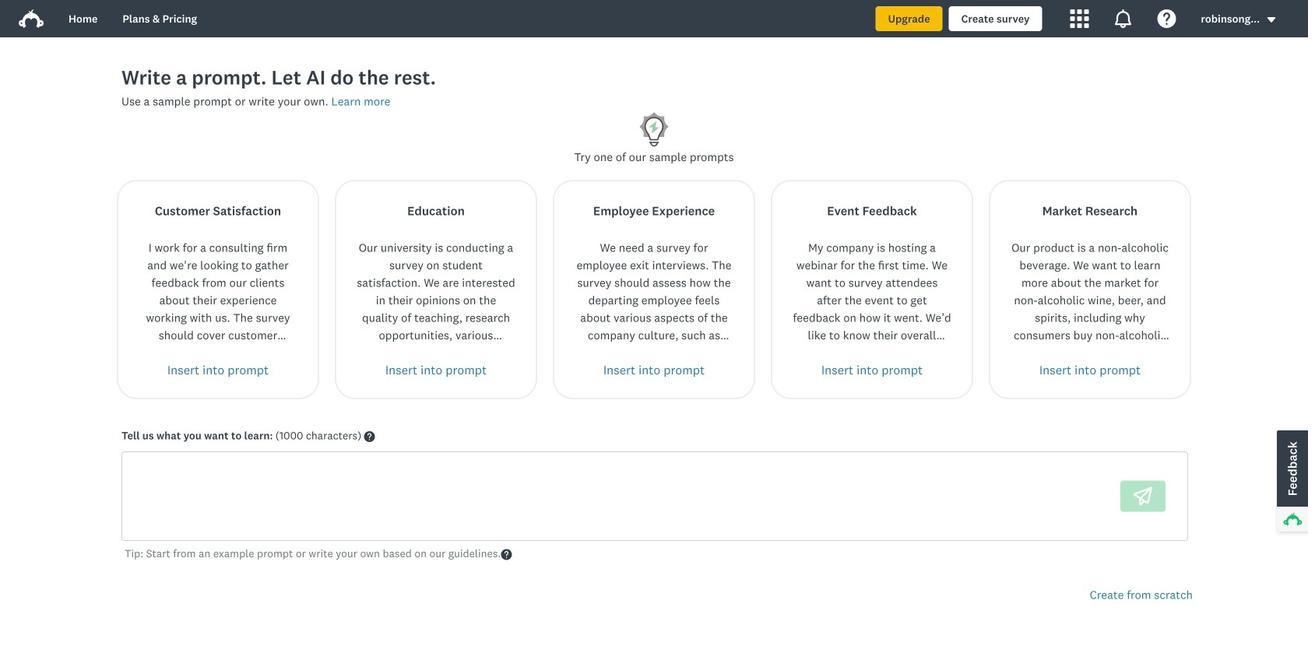 Task type: vqa. For each thing, say whether or not it's contained in the screenshot.
Hover for help content icon to the bottom
yes



Task type: describe. For each thing, give the bounding box(es) containing it.
light bulb with lightning bolt inside showing a new idea image
[[636, 110, 673, 148]]

help icon image
[[1158, 9, 1177, 28]]



Task type: locate. For each thing, give the bounding box(es) containing it.
notification center icon image
[[1114, 9, 1133, 28]]

brand logo image
[[19, 6, 44, 31], [19, 9, 44, 28]]

dropdown arrow icon image
[[1267, 14, 1278, 25], [1268, 17, 1276, 23]]

2 brand logo image from the top
[[19, 9, 44, 28]]

1 brand logo image from the top
[[19, 6, 44, 31]]

hover for help content image
[[364, 432, 375, 442]]

products icon image
[[1071, 9, 1089, 28], [1071, 9, 1089, 28]]

hover for help content image
[[501, 550, 512, 560]]



